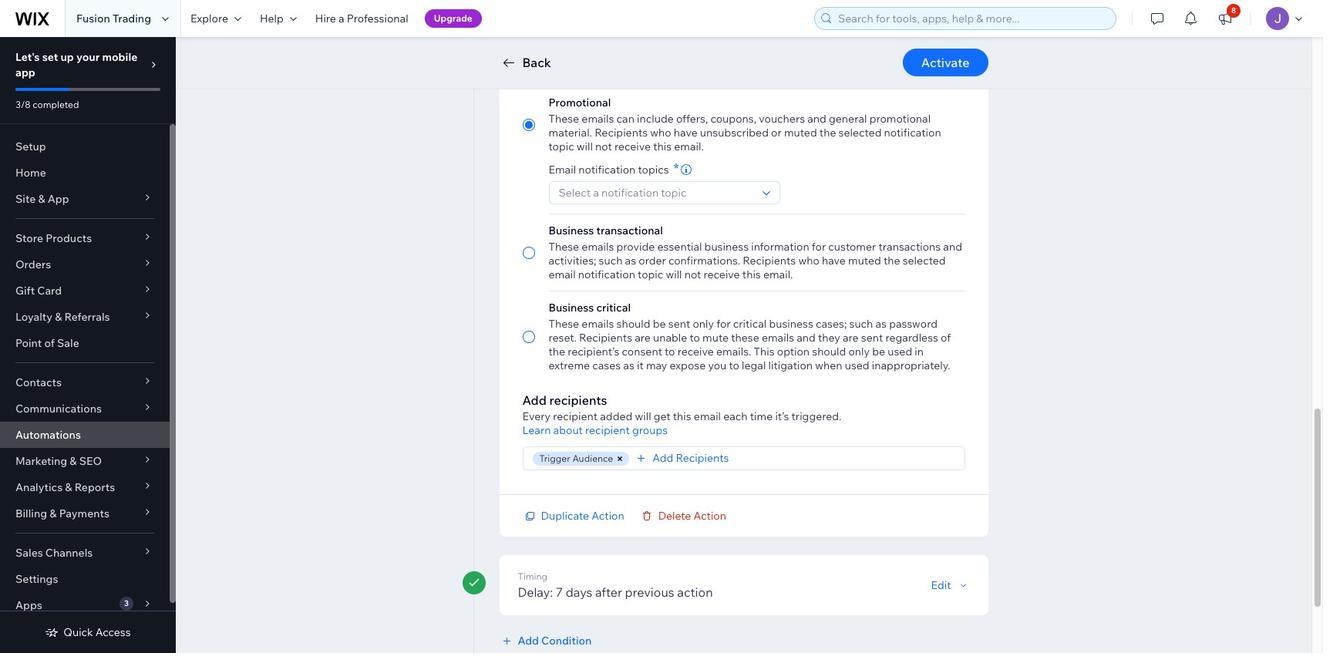 Task type: describe. For each thing, give the bounding box(es) containing it.
email down set email type
[[544, 59, 571, 73]]

selected inside 'business transactional these emails provide essential business information for customer transactions and activities; such as order confirmations. recipients who have muted the selected email notification topic will not receive this email.'
[[903, 254, 946, 268]]

activate
[[922, 55, 970, 70]]

settings
[[15, 572, 58, 586]]

loyalty & referrals
[[15, 310, 110, 324]]

your
[[76, 50, 100, 64]]

help
[[260, 12, 284, 25]]

selected inside promotional these emails can include offers, coupons, vouchers and general promotional material. recipients who have unsubscribed or muted the selected notification topic will not receive this email.
[[839, 126, 882, 140]]

the left the types
[[781, 59, 797, 73]]

1 horizontal spatial be
[[873, 345, 886, 359]]

or
[[772, 126, 782, 140]]

card
[[37, 284, 62, 298]]

receive inside the email type is based on intent and it determines the unsubscribe options included in the email and who can receive it.
[[637, 73, 673, 86]]

in inside business critical these emails should be sent only for critical business cases; such as password reset. recipients are unable to mute these emails and they are sent regardless of the recipient's consent to receive emails. this option should only be used in extreme cases as it may expose you to legal litigation when used inappropriately.
[[915, 345, 924, 359]]

communications
[[15, 402, 102, 416]]

have inside 'business transactional these emails provide essential business information for customer transactions and activities; such as order confirmations. recipients who have muted the selected email notification topic will not receive this email.'
[[822, 254, 846, 268]]

automations link
[[0, 422, 170, 448]]

type for the email type is based on intent and it determines the unsubscribe options included in the email and who can receive it.
[[574, 59, 597, 73]]

upgrade button
[[425, 9, 482, 28]]

a
[[339, 12, 345, 25]]

they
[[818, 331, 841, 345]]

point
[[15, 336, 42, 350]]

& for billing
[[50, 507, 57, 521]]

0 horizontal spatial sent
[[669, 317, 691, 331]]

email notification topics *
[[549, 160, 679, 177]]

apps
[[15, 599, 42, 613]]

based
[[610, 59, 640, 73]]

the inside business critical these emails should be sent only for critical business cases; such as password reset. recipients are unable to mute these emails and they are sent regardless of the recipient's consent to receive emails. this option should only be used in extreme cases as it may expose you to legal litigation when used inappropriately.
[[549, 345, 566, 359]]

1 horizontal spatial only
[[849, 345, 870, 359]]

0 horizontal spatial should
[[617, 317, 651, 331]]

is
[[599, 59, 607, 73]]

cases;
[[816, 317, 847, 331]]

marketing
[[15, 454, 67, 468]]

information
[[752, 240, 810, 254]]

1 horizontal spatial sent
[[862, 331, 884, 345]]

email inside 'business transactional these emails provide essential business information for customer transactions and activities; such as order confirmations. recipients who have muted the selected email notification topic will not receive this email.'
[[549, 268, 576, 282]]

hire a professional
[[315, 12, 409, 25]]

email down back
[[542, 73, 569, 86]]

add for condition
[[518, 634, 539, 648]]

it inside the email type is based on intent and it determines the unsubscribe options included in the email and who can receive it.
[[712, 59, 718, 73]]

recipients down add recipients every recipient added will get this email each time it's triggered. learn about recipient groups
[[676, 451, 729, 465]]

email
[[549, 163, 576, 177]]

0 vertical spatial be
[[653, 317, 666, 331]]

edit
[[932, 578, 952, 592]]

legal
[[742, 359, 766, 373]]

business for business transactional these emails provide essential business information for customer transactions and activities; such as order confirmations. recipients who have muted the selected email notification topic will not receive this email.
[[549, 224, 594, 238]]

2 horizontal spatial to
[[729, 359, 740, 373]]

2 are from the left
[[843, 331, 859, 345]]

this inside promotional these emails can include offers, coupons, vouchers and general promotional material. recipients who have unsubscribed or muted the selected notification topic will not receive this email.
[[654, 140, 672, 154]]

add for recipients
[[653, 451, 674, 465]]

loyalty
[[15, 310, 52, 324]]

intent
[[658, 59, 688, 73]]

set email type
[[523, 42, 606, 57]]

reset.
[[549, 331, 577, 345]]

muted inside promotional these emails can include offers, coupons, vouchers and general promotional material. recipients who have unsubscribed or muted the selected notification topic will not receive this email.
[[785, 126, 818, 140]]

emails inside 'business transactional these emails provide essential business information for customer transactions and activities; such as order confirmations. recipients who have muted the selected email notification topic will not receive this email.'
[[582, 240, 614, 254]]

communications button
[[0, 396, 170, 422]]

billing & payments
[[15, 507, 110, 521]]

back
[[523, 55, 551, 70]]

unsubscribe
[[800, 59, 862, 73]]

groups
[[633, 424, 668, 437]]

can inside the email type is based on intent and it determines the unsubscribe options included in the email and who can receive it.
[[616, 73, 634, 86]]

business inside 'business transactional these emails provide essential business information for customer transactions and activities; such as order confirmations. recipients who have muted the selected email notification topic will not receive this email.'
[[705, 240, 749, 254]]

receive inside promotional these emails can include offers, coupons, vouchers and general promotional material. recipients who have unsubscribed or muted the selected notification topic will not receive this email.
[[615, 140, 651, 154]]

learn more about email types
[[687, 73, 837, 86]]

action for duplicate action
[[592, 509, 625, 523]]

edit button
[[932, 578, 970, 592]]

duplicate action
[[541, 509, 625, 523]]

the
[[523, 59, 542, 73]]

who inside promotional these emails can include offers, coupons, vouchers and general promotional material. recipients who have unsubscribed or muted the selected notification topic will not receive this email.
[[651, 126, 672, 140]]

recipient up audience
[[586, 424, 630, 437]]

action for delete action
[[694, 509, 727, 523]]

recipients inside business critical these emails should be sent only for critical business cases; such as password reset. recipients are unable to mute these emails and they are sent regardless of the recipient's consent to receive emails. this option should only be used in extreme cases as it may expose you to legal litigation when used inappropriately.
[[579, 331, 633, 345]]

1 vertical spatial as
[[876, 317, 887, 331]]

recipients inside promotional these emails can include offers, coupons, vouchers and general promotional material. recipients who have unsubscribed or muted the selected notification topic will not receive this email.
[[595, 126, 648, 140]]

days
[[566, 584, 593, 600]]

email left the types
[[779, 73, 806, 86]]

billing & payments button
[[0, 501, 170, 527]]

1 horizontal spatial should
[[813, 345, 846, 359]]

learn inside add recipients every recipient added will get this email each time it's triggered. learn about recipient groups
[[523, 424, 551, 437]]

option
[[777, 345, 810, 359]]

in inside the email type is based on intent and it determines the unsubscribe options included in the email and who can receive it.
[[950, 59, 960, 73]]

notification inside email notification topics *
[[579, 163, 636, 177]]

site & app button
[[0, 186, 170, 212]]

0 horizontal spatial used
[[845, 359, 870, 373]]

let's
[[15, 50, 40, 64]]

learn about recipient groups link
[[523, 424, 668, 437]]

sales
[[15, 546, 43, 560]]

up
[[61, 50, 74, 64]]

when
[[816, 359, 843, 373]]

type for set email type
[[580, 42, 606, 57]]

add recipients button
[[634, 451, 729, 465]]

add recipients every recipient added will get this email each time it's triggered. learn about recipient groups
[[523, 393, 842, 437]]

trigger
[[540, 453, 571, 464]]

setup
[[15, 140, 46, 154]]

email right set
[[545, 42, 577, 57]]

& for analytics
[[65, 481, 72, 494]]

Search for tools, apps, help & more... field
[[834, 8, 1112, 29]]

business for business critical these emails should be sent only for critical business cases; such as password reset. recipients are unable to mute these emails and they are sent regardless of the recipient's consent to receive emails. this option should only be used in extreme cases as it may expose you to legal litigation when used inappropriately.
[[549, 301, 594, 315]]

add for recipients
[[523, 393, 547, 408]]

the inside 'business transactional these emails provide essential business information for customer transactions and activities; such as order confirmations. recipients who have muted the selected email notification topic will not receive this email.'
[[884, 254, 901, 268]]

Email notification topics field
[[554, 182, 758, 204]]

point of sale link
[[0, 330, 170, 356]]

setup link
[[0, 133, 170, 160]]

emails up litigation
[[762, 331, 795, 345]]

offers,
[[677, 112, 708, 126]]

unable
[[653, 331, 688, 345]]

let's set up your mobile app
[[15, 50, 138, 79]]

delete action
[[659, 509, 727, 523]]

it.
[[676, 73, 685, 86]]

you
[[709, 359, 727, 373]]

emails up recipient's
[[582, 317, 614, 331]]

previous
[[625, 584, 675, 600]]

set
[[523, 42, 543, 57]]

and right it.
[[690, 59, 709, 73]]

cases
[[593, 359, 621, 373]]

timing delay: 7 days after previous action
[[518, 570, 713, 600]]

promotional
[[549, 96, 611, 110]]

of inside business critical these emails should be sent only for critical business cases; such as password reset. recipients are unable to mute these emails and they are sent regardless of the recipient's consent to receive emails. this option should only be used in extreme cases as it may expose you to legal litigation when used inappropriately.
[[941, 331, 951, 345]]

litigation
[[769, 359, 813, 373]]

seo
[[79, 454, 102, 468]]

after
[[596, 584, 623, 600]]

business inside business critical these emails should be sent only for critical business cases; such as password reset. recipients are unable to mute these emails and they are sent regardless of the recipient's consent to receive emails. this option should only be used in extreme cases as it may expose you to legal litigation when used inappropriately.
[[769, 317, 814, 331]]

such inside business critical these emails should be sent only for critical business cases; such as password reset. recipients are unable to mute these emails and they are sent regardless of the recipient's consent to receive emails. this option should only be used in extreme cases as it may expose you to legal litigation when used inappropriately.
[[850, 317, 874, 331]]

email. inside promotional these emails can include offers, coupons, vouchers and general promotional material. recipients who have unsubscribed or muted the selected notification topic will not receive this email.
[[674, 140, 704, 154]]

recipients inside 'business transactional these emails provide essential business information for customer transactions and activities; such as order confirmations. recipients who have muted the selected email notification topic will not receive this email.'
[[743, 254, 796, 268]]

contacts
[[15, 376, 62, 390]]

expose
[[670, 359, 706, 373]]

order
[[639, 254, 666, 268]]

store products button
[[0, 225, 170, 251]]

general
[[829, 112, 867, 126]]

3/8
[[15, 99, 31, 110]]

action
[[678, 584, 713, 600]]

add recipients
[[653, 451, 729, 465]]

delete action button
[[640, 509, 727, 523]]

duplicate
[[541, 509, 589, 523]]

types
[[809, 73, 837, 86]]

help button
[[251, 0, 306, 37]]

trigger audience
[[540, 453, 613, 464]]

timing
[[518, 570, 548, 582]]

gift card button
[[0, 278, 170, 304]]

analytics & reports
[[15, 481, 115, 494]]

have inside promotional these emails can include offers, coupons, vouchers and general promotional material. recipients who have unsubscribed or muted the selected notification topic will not receive this email.
[[674, 126, 698, 140]]

quick access
[[64, 626, 131, 640]]

referrals
[[64, 310, 110, 324]]

the inside promotional these emails can include offers, coupons, vouchers and general promotional material. recipients who have unsubscribed or muted the selected notification topic will not receive this email.
[[820, 126, 837, 140]]



Task type: vqa. For each thing, say whether or not it's contained in the screenshot.
topmost not
yes



Task type: locate. For each thing, give the bounding box(es) containing it.
are left unable
[[635, 331, 651, 345]]

of inside sidebar element
[[44, 336, 55, 350]]

1 vertical spatial type
[[574, 59, 597, 73]]

receive up email notification topics *
[[615, 140, 651, 154]]

0 vertical spatial only
[[693, 317, 714, 331]]

will left get
[[635, 410, 652, 424]]

activities;
[[549, 254, 597, 268]]

mobile
[[102, 50, 138, 64]]

hire
[[315, 12, 336, 25]]

0 horizontal spatial business
[[705, 240, 749, 254]]

& left the reports at left
[[65, 481, 72, 494]]

not inside promotional these emails can include offers, coupons, vouchers and general promotional material. recipients who have unsubscribed or muted the selected notification topic will not receive this email.
[[596, 140, 612, 154]]

added
[[600, 410, 633, 424]]

notification inside promotional these emails can include offers, coupons, vouchers and general promotional material. recipients who have unsubscribed or muted the selected notification topic will not receive this email.
[[885, 126, 942, 140]]

action right duplicate
[[592, 509, 625, 523]]

critical up this
[[733, 317, 767, 331]]

will inside add recipients every recipient added will get this email each time it's triggered. learn about recipient groups
[[635, 410, 652, 424]]

delay:
[[518, 584, 553, 600]]

1 vertical spatial learn
[[523, 424, 551, 437]]

type inside the email type is based on intent and it determines the unsubscribe options included in the email and who can receive it.
[[574, 59, 597, 73]]

for for information
[[812, 240, 826, 254]]

1 vertical spatial should
[[813, 345, 846, 359]]

will inside promotional these emails can include offers, coupons, vouchers and general promotional material. recipients who have unsubscribed or muted the selected notification topic will not receive this email.
[[577, 140, 593, 154]]

2 business from the top
[[549, 301, 594, 315]]

who up promotional
[[593, 73, 614, 86]]

emails inside promotional these emails can include offers, coupons, vouchers and general promotional material. recipients who have unsubscribed or muted the selected notification topic will not receive this email.
[[582, 112, 614, 126]]

for for only
[[717, 317, 731, 331]]

the down back button
[[523, 73, 539, 86]]

be
[[653, 317, 666, 331], [873, 345, 886, 359]]

2 vertical spatial as
[[624, 359, 635, 373]]

business inside business critical these emails should be sent only for critical business cases; such as password reset. recipients are unable to mute these emails and they are sent regardless of the recipient's consent to receive emails. this option should only be used in extreme cases as it may expose you to legal litigation when used inappropriately.
[[549, 301, 594, 315]]

add up every
[[523, 393, 547, 408]]

channels
[[45, 546, 93, 560]]

and inside business critical these emails should be sent only for critical business cases; such as password reset. recipients are unable to mute these emails and they are sent regardless of the recipient's consent to receive emails. this option should only be used in extreme cases as it may expose you to legal litigation when used inappropriately.
[[797, 331, 816, 345]]

can inside promotional these emails can include offers, coupons, vouchers and general promotional material. recipients who have unsubscribed or muted the selected notification topic will not receive this email.
[[617, 112, 635, 126]]

1 horizontal spatial selected
[[903, 254, 946, 268]]

email. up *
[[674, 140, 704, 154]]

1 vertical spatial these
[[549, 240, 579, 254]]

not up email notification topics *
[[596, 140, 612, 154]]

for left customer
[[812, 240, 826, 254]]

3/8 completed
[[15, 99, 79, 110]]

0 vertical spatial can
[[616, 73, 634, 86]]

0 horizontal spatial email.
[[674, 140, 704, 154]]

add down groups
[[653, 451, 674, 465]]

0 vertical spatial as
[[625, 254, 637, 268]]

0 horizontal spatial not
[[596, 140, 612, 154]]

0 vertical spatial business
[[549, 224, 594, 238]]

2 these from the top
[[549, 240, 579, 254]]

for left the "these"
[[717, 317, 731, 331]]

0 horizontal spatial about
[[554, 424, 583, 437]]

these inside 'business transactional these emails provide essential business information for customer transactions and activities; such as order confirmations. recipients who have muted the selected email notification topic will not receive this email.'
[[549, 240, 579, 254]]

notification inside 'business transactional these emails provide essential business information for customer transactions and activities; such as order confirmations. recipients who have muted the selected email notification topic will not receive this email.'
[[578, 268, 636, 282]]

and inside promotional these emails can include offers, coupons, vouchers and general promotional material. recipients who have unsubscribed or muted the selected notification topic will not receive this email.
[[808, 112, 827, 126]]

sent left regardless
[[862, 331, 884, 345]]

1 vertical spatial will
[[666, 268, 682, 282]]

business up option
[[769, 317, 814, 331]]

2 horizontal spatial will
[[666, 268, 682, 282]]

selected
[[839, 126, 882, 140], [903, 254, 946, 268]]

1 horizontal spatial business
[[769, 317, 814, 331]]

business up the activities;
[[549, 224, 594, 238]]

add inside add recipients every recipient added will get this email each time it's triggered. learn about recipient groups
[[523, 393, 547, 408]]

as right cases
[[624, 359, 635, 373]]

email left each
[[694, 410, 721, 424]]

0 vertical spatial this
[[654, 140, 672, 154]]

time
[[750, 410, 773, 424]]

0 vertical spatial selected
[[839, 126, 882, 140]]

the left recipient's
[[549, 345, 566, 359]]

0 vertical spatial critical
[[597, 301, 631, 315]]

who
[[593, 73, 614, 86], [651, 126, 672, 140], [799, 254, 820, 268]]

inappropriately.
[[872, 359, 951, 373]]

1 horizontal spatial this
[[673, 410, 692, 424]]

2 vertical spatial who
[[799, 254, 820, 268]]

1 horizontal spatial of
[[941, 331, 951, 345]]

vouchers
[[759, 112, 805, 126]]

this inside 'business transactional these emails provide essential business information for customer transactions and activities; such as order confirmations. recipients who have muted the selected email notification topic will not receive this email.'
[[743, 268, 761, 282]]

1 horizontal spatial learn
[[687, 73, 716, 86]]

determines
[[721, 59, 778, 73]]

topic up email
[[549, 140, 575, 154]]

email. down information at the top right of page
[[764, 268, 793, 282]]

essential
[[658, 240, 702, 254]]

about inside add recipients every recipient added will get this email each time it's triggered. learn about recipient groups
[[554, 424, 583, 437]]

this down information at the top right of page
[[743, 268, 761, 282]]

products
[[46, 231, 92, 245]]

recipient down recipients
[[553, 410, 598, 424]]

recipients up cases
[[579, 331, 633, 345]]

muted
[[785, 126, 818, 140], [849, 254, 882, 268]]

notification right general
[[885, 126, 942, 140]]

contacts button
[[0, 370, 170, 396]]

0 vertical spatial have
[[674, 126, 698, 140]]

0 horizontal spatial only
[[693, 317, 714, 331]]

in down the password
[[915, 345, 924, 359]]

who for transactional
[[799, 254, 820, 268]]

1 horizontal spatial topic
[[638, 268, 664, 282]]

triggered.
[[792, 410, 842, 424]]

and up promotional
[[571, 73, 590, 86]]

marketing & seo button
[[0, 448, 170, 474]]

who inside the email type is based on intent and it determines the unsubscribe options included in the email and who can receive it.
[[593, 73, 614, 86]]

type up is
[[580, 42, 606, 57]]

0 horizontal spatial it
[[637, 359, 644, 373]]

topic inside promotional these emails can include offers, coupons, vouchers and general promotional material. recipients who have unsubscribed or muted the selected notification topic will not receive this email.
[[549, 140, 575, 154]]

1 vertical spatial topic
[[638, 268, 664, 282]]

1 horizontal spatial such
[[850, 317, 874, 331]]

0 vertical spatial in
[[950, 59, 960, 73]]

notification down provide
[[578, 268, 636, 282]]

1 vertical spatial have
[[822, 254, 846, 268]]

0 vertical spatial it
[[712, 59, 718, 73]]

it inside business critical these emails should be sent only for critical business cases; such as password reset. recipients are unable to mute these emails and they are sent regardless of the recipient's consent to receive emails. this option should only be used in extreme cases as it may expose you to legal litigation when used inappropriately.
[[637, 359, 644, 373]]

orders
[[15, 258, 51, 272]]

of right regardless
[[941, 331, 951, 345]]

only right unable
[[693, 317, 714, 331]]

app
[[15, 66, 35, 79]]

type left is
[[574, 59, 597, 73]]

each
[[724, 410, 748, 424]]

1 vertical spatial in
[[915, 345, 924, 359]]

site
[[15, 192, 36, 206]]

consent
[[622, 345, 663, 359]]

completed
[[33, 99, 79, 110]]

0 horizontal spatial have
[[674, 126, 698, 140]]

& for loyalty
[[55, 310, 62, 324]]

0 horizontal spatial will
[[577, 140, 593, 154]]

1 horizontal spatial used
[[888, 345, 913, 359]]

have
[[674, 126, 698, 140], [822, 254, 846, 268]]

the email type is based on intent and it determines the unsubscribe options included in the email and who can receive it.
[[523, 59, 960, 86]]

these inside promotional these emails can include offers, coupons, vouchers and general promotional material. recipients who have unsubscribed or muted the selected notification topic will not receive this email.
[[549, 112, 579, 126]]

these left provide
[[549, 240, 579, 254]]

it left may
[[637, 359, 644, 373]]

emails down transactional
[[582, 240, 614, 254]]

should down cases;
[[813, 345, 846, 359]]

0 vertical spatial these
[[549, 112, 579, 126]]

receive left emails.
[[678, 345, 714, 359]]

1 vertical spatial not
[[685, 268, 702, 282]]

app
[[48, 192, 69, 206]]

email up reset.
[[549, 268, 576, 282]]

will up email notification topics *
[[577, 140, 593, 154]]

who inside 'business transactional these emails provide essential business information for customer transactions and activities; such as order confirmations. recipients who have muted the selected email notification topic will not receive this email.'
[[799, 254, 820, 268]]

receive inside business critical these emails should be sent only for critical business cases; such as password reset. recipients are unable to mute these emails and they are sent regardless of the recipient's consent to receive emails. this option should only be used in extreme cases as it may expose you to legal litigation when used inappropriately.
[[678, 345, 714, 359]]

are right 'they'
[[843, 331, 859, 345]]

sales channels button
[[0, 540, 170, 566]]

1 vertical spatial critical
[[733, 317, 767, 331]]

condition
[[542, 634, 592, 648]]

1 vertical spatial can
[[617, 112, 635, 126]]

include
[[637, 112, 674, 126]]

to right consent
[[665, 345, 675, 359]]

it left 'determines'
[[712, 59, 718, 73]]

2 vertical spatial notification
[[578, 268, 636, 282]]

1 business from the top
[[549, 224, 594, 238]]

1 vertical spatial selected
[[903, 254, 946, 268]]

business inside 'business transactional these emails provide essential business information for customer transactions and activities; such as order confirmations. recipients who have muted the selected email notification topic will not receive this email.'
[[549, 224, 594, 238]]

email inside add recipients every recipient added will get this email each time it's triggered. learn about recipient groups
[[694, 410, 721, 424]]

business
[[549, 224, 594, 238], [549, 301, 594, 315]]

in right included
[[950, 59, 960, 73]]

topic inside 'business transactional these emails provide essential business information for customer transactions and activities; such as order confirmations. recipients who have muted the selected email notification topic will not receive this email.'
[[638, 268, 664, 282]]

the right customer
[[884, 254, 901, 268]]

who left offers,
[[651, 126, 672, 140]]

1 horizontal spatial in
[[950, 59, 960, 73]]

& for site
[[38, 192, 45, 206]]

fusion
[[76, 12, 110, 25]]

0 horizontal spatial action
[[592, 509, 625, 523]]

0 vertical spatial should
[[617, 317, 651, 331]]

0 vertical spatial business
[[705, 240, 749, 254]]

business critical these emails should be sent only for critical business cases; such as password reset. recipients are unable to mute these emails and they are sent regardless of the recipient's consent to receive emails. this option should only be used in extreme cases as it may expose you to legal litigation when used inappropriately.
[[549, 301, 951, 373]]

are
[[635, 331, 651, 345], [843, 331, 859, 345]]

gift card
[[15, 284, 62, 298]]

about right more
[[747, 73, 777, 86]]

2 horizontal spatial this
[[743, 268, 761, 282]]

1 vertical spatial notification
[[579, 163, 636, 177]]

delete
[[659, 509, 692, 523]]

1 vertical spatial business
[[549, 301, 594, 315]]

1 horizontal spatial critical
[[733, 317, 767, 331]]

as left the password
[[876, 317, 887, 331]]

learn right it.
[[687, 73, 716, 86]]

not inside 'business transactional these emails provide essential business information for customer transactions and activities; such as order confirmations. recipients who have muted the selected email notification topic will not receive this email.'
[[685, 268, 702, 282]]

1 vertical spatial business
[[769, 317, 814, 331]]

0 vertical spatial email.
[[674, 140, 704, 154]]

0 horizontal spatial who
[[593, 73, 614, 86]]

password
[[890, 317, 938, 331]]

critical
[[597, 301, 631, 315], [733, 317, 767, 331]]

only right 'they'
[[849, 345, 870, 359]]

8 button
[[1209, 0, 1243, 37]]

& left seo
[[70, 454, 77, 468]]

2 action from the left
[[694, 509, 727, 523]]

not down essential
[[685, 268, 702, 282]]

0 horizontal spatial this
[[654, 140, 672, 154]]

& right loyalty
[[55, 310, 62, 324]]

& right billing
[[50, 507, 57, 521]]

0 vertical spatial type
[[580, 42, 606, 57]]

0 vertical spatial topic
[[549, 140, 575, 154]]

1 horizontal spatial to
[[690, 331, 700, 345]]

1 horizontal spatial are
[[843, 331, 859, 345]]

such right cases;
[[850, 317, 874, 331]]

0 vertical spatial will
[[577, 140, 593, 154]]

the
[[781, 59, 797, 73], [523, 73, 539, 86], [820, 126, 837, 140], [884, 254, 901, 268], [549, 345, 566, 359]]

0 horizontal spatial for
[[717, 317, 731, 331]]

0 horizontal spatial to
[[665, 345, 675, 359]]

0 vertical spatial notification
[[885, 126, 942, 140]]

options
[[864, 59, 902, 73]]

may
[[646, 359, 668, 373]]

notification right email
[[579, 163, 636, 177]]

will down essential
[[666, 268, 682, 282]]

these
[[731, 331, 760, 345]]

0 horizontal spatial be
[[653, 317, 666, 331]]

it's
[[776, 410, 790, 424]]

this up topics
[[654, 140, 672, 154]]

who left customer
[[799, 254, 820, 268]]

receive up mute on the bottom of the page
[[704, 268, 740, 282]]

business up reset.
[[549, 301, 594, 315]]

these down promotional
[[549, 112, 579, 126]]

have right information at the top right of page
[[822, 254, 846, 268]]

0 horizontal spatial selected
[[839, 126, 882, 140]]

& for marketing
[[70, 454, 77, 468]]

add
[[523, 393, 547, 408], [653, 451, 674, 465], [518, 634, 539, 648]]

add left condition
[[518, 634, 539, 648]]

to right you
[[729, 359, 740, 373]]

1 vertical spatial for
[[717, 317, 731, 331]]

1 vertical spatial only
[[849, 345, 870, 359]]

be left regardless
[[873, 345, 886, 359]]

add condition button
[[500, 634, 592, 648]]

sent
[[669, 317, 691, 331], [862, 331, 884, 345]]

should up consent
[[617, 317, 651, 331]]

2 vertical spatial these
[[549, 317, 579, 331]]

email. inside 'business transactional these emails provide essential business information for customer transactions and activities; such as order confirmations. recipients who have muted the selected email notification topic will not receive this email.'
[[764, 268, 793, 282]]

for
[[812, 240, 826, 254], [717, 317, 731, 331]]

used right the when
[[845, 359, 870, 373]]

selected down options
[[839, 126, 882, 140]]

0 vertical spatial about
[[747, 73, 777, 86]]

action
[[592, 509, 625, 523], [694, 509, 727, 523]]

emails
[[582, 112, 614, 126], [582, 240, 614, 254], [582, 317, 614, 331], [762, 331, 795, 345]]

critical up recipient's
[[597, 301, 631, 315]]

1 horizontal spatial about
[[747, 73, 777, 86]]

1 horizontal spatial not
[[685, 268, 702, 282]]

muted inside 'business transactional these emails provide essential business information for customer transactions and activities; such as order confirmations. recipients who have muted the selected email notification topic will not receive this email.'
[[849, 254, 882, 268]]

as inside 'business transactional these emails provide essential business information for customer transactions and activities; such as order confirmations. recipients who have muted the selected email notification topic will not receive this email.'
[[625, 254, 637, 268]]

3 these from the top
[[549, 317, 579, 331]]

be up consent
[[653, 317, 666, 331]]

can right is
[[616, 73, 634, 86]]

promotional these emails can include offers, coupons, vouchers and general promotional material. recipients who have unsubscribed or muted the selected notification topic will not receive this email.
[[549, 96, 942, 154]]

0 horizontal spatial of
[[44, 336, 55, 350]]

these
[[549, 112, 579, 126], [549, 240, 579, 254], [549, 317, 579, 331]]

these for business transactional
[[549, 240, 579, 254]]

1 vertical spatial add
[[653, 451, 674, 465]]

recipients right confirmations.
[[743, 254, 796, 268]]

action right delete
[[694, 509, 727, 523]]

emails down promotional
[[582, 112, 614, 126]]

payments
[[59, 507, 110, 521]]

these up recipient's
[[549, 317, 579, 331]]

add condition
[[518, 634, 592, 648]]

set
[[42, 50, 58, 64]]

transactional
[[597, 224, 663, 238]]

2 vertical spatial this
[[673, 410, 692, 424]]

this inside add recipients every recipient added will get this email each time it's triggered. learn about recipient groups
[[673, 410, 692, 424]]

0 horizontal spatial learn
[[523, 424, 551, 437]]

1 horizontal spatial action
[[694, 509, 727, 523]]

such down transactional
[[599, 254, 623, 268]]

receive inside 'business transactional these emails provide essential business information for customer transactions and activities; such as order confirmations. recipients who have muted the selected email notification topic will not receive this email.'
[[704, 268, 740, 282]]

business
[[705, 240, 749, 254], [769, 317, 814, 331]]

and right 'transactions'
[[944, 240, 963, 254]]

explore
[[191, 12, 228, 25]]

0 vertical spatial learn
[[687, 73, 716, 86]]

such inside 'business transactional these emails provide essential business information for customer transactions and activities; such as order confirmations. recipients who have muted the selected email notification topic will not receive this email.'
[[599, 254, 623, 268]]

0 vertical spatial add
[[523, 393, 547, 408]]

the right vouchers
[[820, 126, 837, 140]]

automations
[[15, 428, 81, 442]]

1 vertical spatial muted
[[849, 254, 882, 268]]

of left sale
[[44, 336, 55, 350]]

these for business critical
[[549, 317, 579, 331]]

recipients up email notification topics *
[[595, 126, 648, 140]]

and left 'they'
[[797, 331, 816, 345]]

topic
[[549, 140, 575, 154], [638, 268, 664, 282]]

1 these from the top
[[549, 112, 579, 126]]

1 horizontal spatial will
[[635, 410, 652, 424]]

for inside business critical these emails should be sent only for critical business cases; such as password reset. recipients are unable to mute these emails and they are sent regardless of the recipient's consent to receive emails. this option should only be used in extreme cases as it may expose you to legal litigation when used inappropriately.
[[717, 317, 731, 331]]

0 vertical spatial muted
[[785, 126, 818, 140]]

and inside 'business transactional these emails provide essential business information for customer transactions and activities; such as order confirmations. recipients who have muted the selected email notification topic will not receive this email.'
[[944, 240, 963, 254]]

1 action from the left
[[592, 509, 625, 523]]

used
[[888, 345, 913, 359], [845, 359, 870, 373]]

1 vertical spatial it
[[637, 359, 644, 373]]

and left general
[[808, 112, 827, 126]]

1 vertical spatial this
[[743, 268, 761, 282]]

receive left it.
[[637, 73, 673, 86]]

will inside 'business transactional these emails provide essential business information for customer transactions and activities; such as order confirmations. recipients who have muted the selected email notification topic will not receive this email.'
[[666, 268, 682, 282]]

& right site
[[38, 192, 45, 206]]

email.
[[674, 140, 704, 154], [764, 268, 793, 282]]

hire a professional link
[[306, 0, 418, 37]]

sidebar element
[[0, 37, 176, 653]]

used down the password
[[888, 345, 913, 359]]

0 vertical spatial such
[[599, 254, 623, 268]]

for inside 'business transactional these emails provide essential business information for customer transactions and activities; such as order confirmations. recipients who have muted the selected email notification topic will not receive this email.'
[[812, 240, 826, 254]]

who for email
[[593, 73, 614, 86]]

business right essential
[[705, 240, 749, 254]]

it
[[712, 59, 718, 73], [637, 359, 644, 373]]

coupons,
[[711, 112, 757, 126]]

1 vertical spatial email.
[[764, 268, 793, 282]]

0 vertical spatial not
[[596, 140, 612, 154]]

to left mute on the bottom of the page
[[690, 331, 700, 345]]

emails.
[[717, 345, 752, 359]]

have up *
[[674, 126, 698, 140]]

1 are from the left
[[635, 331, 651, 345]]

1 vertical spatial who
[[651, 126, 672, 140]]

2 vertical spatial will
[[635, 410, 652, 424]]

this right get
[[673, 410, 692, 424]]

regardless
[[886, 331, 939, 345]]

fusion trading
[[76, 12, 151, 25]]

topic down provide
[[638, 268, 664, 282]]

0 horizontal spatial critical
[[597, 301, 631, 315]]

these inside business critical these emails should be sent only for critical business cases; such as password reset. recipients are unable to mute these emails and they are sent regardless of the recipient's consent to receive emails. this option should only be used in extreme cases as it may expose you to legal litigation when used inappropriately.
[[549, 317, 579, 331]]

2 vertical spatial add
[[518, 634, 539, 648]]

0 vertical spatial for
[[812, 240, 826, 254]]

0 horizontal spatial in
[[915, 345, 924, 359]]



